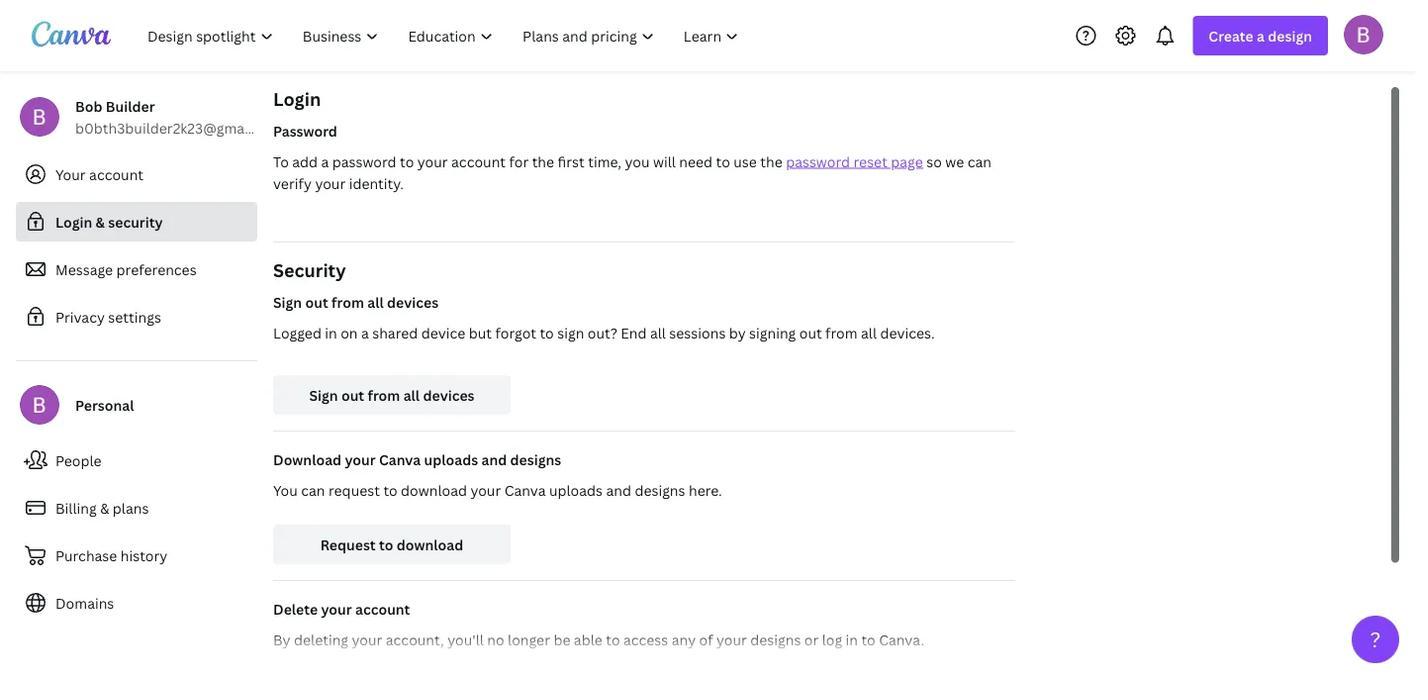 Task type: vqa. For each thing, say whether or not it's contained in the screenshot.
TO- in Save time with ready-to-teach classroom materials
no



Task type: locate. For each thing, give the bounding box(es) containing it.
login
[[273, 87, 321, 111], [55, 212, 92, 231]]

message preferences link
[[16, 249, 257, 289]]

2 vertical spatial from
[[368, 386, 400, 404]]

forgot
[[495, 323, 537, 342]]

0 horizontal spatial can
[[301, 481, 325, 499]]

0 vertical spatial from
[[332, 293, 364, 311]]

designs left "or"
[[751, 630, 801, 649]]

the right for
[[532, 152, 554, 171]]

2 horizontal spatial a
[[1257, 26, 1265, 45]]

1 horizontal spatial uploads
[[549, 481, 603, 499]]

a
[[1257, 26, 1265, 45], [321, 152, 329, 171], [361, 323, 369, 342]]

1 horizontal spatial can
[[968, 152, 992, 171]]

deleting
[[294, 630, 349, 649]]

& inside 'link'
[[100, 498, 109, 517]]

can right we
[[968, 152, 992, 171]]

1 password from the left
[[332, 152, 397, 171]]

0 vertical spatial a
[[1257, 26, 1265, 45]]

1 horizontal spatial from
[[368, 386, 400, 404]]

0 vertical spatial sign out from all devices
[[273, 293, 439, 311]]

2 horizontal spatial from
[[826, 323, 858, 342]]

0 vertical spatial in
[[325, 323, 337, 342]]

add
[[292, 152, 318, 171]]

the right "use"
[[761, 152, 783, 171]]

a right add
[[321, 152, 329, 171]]

from up on
[[332, 293, 364, 311]]

? button
[[1352, 616, 1400, 663]]

builder
[[106, 97, 155, 115]]

preferences
[[116, 260, 197, 279]]

be
[[554, 630, 571, 649]]

your right of
[[717, 630, 747, 649]]

in right log
[[846, 630, 858, 649]]

device
[[421, 323, 466, 342]]

login & security
[[55, 212, 163, 231]]

login down your
[[55, 212, 92, 231]]

account left for
[[451, 152, 506, 171]]

0 horizontal spatial in
[[325, 323, 337, 342]]

login up "password"
[[273, 87, 321, 111]]

sign out from all devices down the 'shared' at the left of page
[[309, 386, 475, 404]]

password reset page link
[[786, 152, 923, 171]]

download down download your canva uploads and designs at the left of page
[[401, 481, 467, 499]]

1 horizontal spatial designs
[[635, 481, 686, 499]]

your
[[418, 152, 448, 171], [315, 174, 346, 193], [345, 450, 376, 469], [471, 481, 501, 499], [321, 599, 352, 618], [352, 630, 382, 649], [717, 630, 747, 649]]

devices up the 'shared' at the left of page
[[387, 293, 439, 311]]

account
[[451, 152, 506, 171], [89, 165, 144, 184], [355, 599, 410, 618]]

and up you can request to download your canva uploads and designs here.
[[482, 450, 507, 469]]

from down the 'shared' at the left of page
[[368, 386, 400, 404]]

designs
[[510, 450, 562, 469], [635, 481, 686, 499], [751, 630, 801, 649]]

from inside button
[[368, 386, 400, 404]]

a inside create a design dropdown button
[[1257, 26, 1265, 45]]

password left reset
[[786, 152, 850, 171]]

1 horizontal spatial a
[[361, 323, 369, 342]]

1 horizontal spatial out
[[341, 386, 364, 404]]

0 vertical spatial &
[[96, 212, 105, 231]]

0 horizontal spatial the
[[532, 152, 554, 171]]

plans
[[113, 498, 149, 517]]

can right you
[[301, 481, 325, 499]]

1 vertical spatial sign
[[309, 386, 338, 404]]

request to download
[[320, 535, 464, 554]]

2 the from the left
[[761, 152, 783, 171]]

your
[[55, 165, 86, 184]]

&
[[96, 212, 105, 231], [100, 498, 109, 517]]

request
[[329, 481, 380, 499]]

& left 'security'
[[96, 212, 105, 231]]

1 vertical spatial &
[[100, 498, 109, 517]]

0 vertical spatial login
[[273, 87, 321, 111]]

all up the 'shared' at the left of page
[[367, 293, 384, 311]]

account right your
[[89, 165, 144, 184]]

in
[[325, 323, 337, 342], [846, 630, 858, 649]]

by deleting your account, you'll no longer be able to access any of your designs or log in to canva.
[[273, 630, 925, 649]]

out down on
[[341, 386, 364, 404]]

2 vertical spatial designs
[[751, 630, 801, 649]]

2 vertical spatial out
[[341, 386, 364, 404]]

& for login
[[96, 212, 105, 231]]

your down download your canva uploads and designs at the left of page
[[471, 481, 501, 499]]

download right request
[[397, 535, 464, 554]]

out down security
[[305, 293, 328, 311]]

and left here.
[[606, 481, 632, 499]]

people
[[55, 451, 102, 470]]

all down the 'shared' at the left of page
[[404, 386, 420, 404]]

history
[[121, 546, 168, 565]]

2 vertical spatial a
[[361, 323, 369, 342]]

1 vertical spatial login
[[55, 212, 92, 231]]

your down add
[[315, 174, 346, 193]]

1 horizontal spatial in
[[846, 630, 858, 649]]

need
[[679, 152, 713, 171]]

password
[[332, 152, 397, 171], [786, 152, 850, 171]]

1 horizontal spatial and
[[606, 481, 632, 499]]

out inside button
[[341, 386, 364, 404]]

billing & plans link
[[16, 488, 257, 528]]

out?
[[588, 323, 618, 342]]

0 horizontal spatial uploads
[[424, 450, 478, 469]]

billing & plans
[[55, 498, 149, 517]]

account,
[[386, 630, 444, 649]]

shared
[[372, 323, 418, 342]]

1 vertical spatial canva
[[505, 481, 546, 499]]

a left design
[[1257, 26, 1265, 45]]

2 horizontal spatial designs
[[751, 630, 801, 649]]

can
[[968, 152, 992, 171], [301, 481, 325, 499]]

devices down device at the left of page
[[423, 386, 475, 404]]

download inside button
[[397, 535, 464, 554]]

2 horizontal spatial account
[[451, 152, 506, 171]]

0 horizontal spatial a
[[321, 152, 329, 171]]

will
[[653, 152, 676, 171]]

or
[[805, 630, 819, 649]]

1 vertical spatial download
[[397, 535, 464, 554]]

0 vertical spatial devices
[[387, 293, 439, 311]]

1 horizontal spatial canva
[[505, 481, 546, 499]]

& left plans
[[100, 498, 109, 517]]

any
[[672, 630, 696, 649]]

people link
[[16, 441, 257, 480]]

0 horizontal spatial password
[[332, 152, 397, 171]]

message preferences
[[55, 260, 197, 279]]

0 horizontal spatial from
[[332, 293, 364, 311]]

from
[[332, 293, 364, 311], [826, 323, 858, 342], [368, 386, 400, 404]]

0 vertical spatial and
[[482, 450, 507, 469]]

devices
[[387, 293, 439, 311], [423, 386, 475, 404]]

here.
[[689, 481, 722, 499]]

of
[[699, 630, 713, 649]]

1 horizontal spatial password
[[786, 152, 850, 171]]

delete
[[273, 599, 318, 618]]

2 horizontal spatial out
[[800, 323, 822, 342]]

canva
[[379, 450, 421, 469], [505, 481, 546, 499]]

designs left here.
[[635, 481, 686, 499]]

0 horizontal spatial sign
[[273, 293, 302, 311]]

download
[[273, 450, 342, 469]]

1 vertical spatial devices
[[423, 386, 475, 404]]

your account link
[[16, 154, 257, 194]]

and
[[482, 450, 507, 469], [606, 481, 632, 499]]

1 horizontal spatial login
[[273, 87, 321, 111]]

out right signing
[[800, 323, 822, 342]]

0 horizontal spatial login
[[55, 212, 92, 231]]

1 vertical spatial sign out from all devices
[[309, 386, 475, 404]]

password up identity. on the top left of the page
[[332, 152, 397, 171]]

sign up download
[[309, 386, 338, 404]]

you'll
[[448, 630, 484, 649]]

sign up logged
[[273, 293, 302, 311]]

signing
[[749, 323, 796, 342]]

1 horizontal spatial sign
[[309, 386, 338, 404]]

0 horizontal spatial canva
[[379, 450, 421, 469]]

but
[[469, 323, 492, 342]]

able
[[574, 630, 603, 649]]

all left devices.
[[861, 323, 877, 342]]

designs up you can request to download your canva uploads and designs here.
[[510, 450, 562, 469]]

0 horizontal spatial out
[[305, 293, 328, 311]]

top level navigation element
[[135, 16, 756, 55]]

login for login
[[273, 87, 321, 111]]

can inside so we can verify your identity.
[[968, 152, 992, 171]]

out
[[305, 293, 328, 311], [800, 323, 822, 342], [341, 386, 364, 404]]

purchase history
[[55, 546, 168, 565]]

sign out from all devices up on
[[273, 293, 439, 311]]

sign
[[273, 293, 302, 311], [309, 386, 338, 404]]

access
[[624, 630, 669, 649]]

account up account,
[[355, 599, 410, 618]]

sign out from all devices
[[273, 293, 439, 311], [309, 386, 475, 404]]

download
[[401, 481, 467, 499], [397, 535, 464, 554]]

1 vertical spatial designs
[[635, 481, 686, 499]]

to
[[400, 152, 414, 171], [716, 152, 730, 171], [540, 323, 554, 342], [383, 481, 398, 499], [379, 535, 393, 554], [606, 630, 620, 649], [862, 630, 876, 649]]

?
[[1371, 625, 1381, 653]]

0 vertical spatial can
[[968, 152, 992, 171]]

all
[[367, 293, 384, 311], [650, 323, 666, 342], [861, 323, 877, 342], [404, 386, 420, 404]]

the
[[532, 152, 554, 171], [761, 152, 783, 171]]

personal
[[75, 395, 134, 414]]

privacy settings
[[55, 307, 161, 326]]

in left on
[[325, 323, 337, 342]]

2 password from the left
[[786, 152, 850, 171]]

a right on
[[361, 323, 369, 342]]

sessions
[[670, 323, 726, 342]]

0 vertical spatial designs
[[510, 450, 562, 469]]

from left devices.
[[826, 323, 858, 342]]

1 vertical spatial in
[[846, 630, 858, 649]]

0 vertical spatial uploads
[[424, 450, 478, 469]]

create a design
[[1209, 26, 1313, 45]]

1 horizontal spatial the
[[761, 152, 783, 171]]

1 vertical spatial out
[[800, 323, 822, 342]]



Task type: describe. For each thing, give the bounding box(es) containing it.
0 vertical spatial out
[[305, 293, 328, 311]]

log
[[822, 630, 843, 649]]

login for login & security
[[55, 212, 92, 231]]

devices inside button
[[423, 386, 475, 404]]

1 vertical spatial a
[[321, 152, 329, 171]]

request
[[320, 535, 376, 554]]

first
[[558, 152, 585, 171]]

settings
[[108, 307, 161, 326]]

bob builder image
[[1344, 15, 1384, 54]]

your inside so we can verify your identity.
[[315, 174, 346, 193]]

sign
[[558, 323, 584, 342]]

sign inside button
[[309, 386, 338, 404]]

longer
[[508, 630, 550, 649]]

bob builder b0bth3builder2k23@gmail.com
[[75, 97, 285, 137]]

0 horizontal spatial and
[[482, 450, 507, 469]]

reset
[[854, 152, 888, 171]]

you
[[625, 152, 650, 171]]

download your canva uploads and designs
[[273, 450, 562, 469]]

so
[[927, 152, 942, 171]]

use
[[734, 152, 757, 171]]

purchase history link
[[16, 536, 257, 575]]

no
[[487, 630, 505, 649]]

login & security link
[[16, 202, 257, 242]]

security
[[108, 212, 163, 231]]

1 vertical spatial from
[[826, 323, 858, 342]]

1 vertical spatial can
[[301, 481, 325, 499]]

1 the from the left
[[532, 152, 554, 171]]

purchase
[[55, 546, 117, 565]]

your account
[[55, 165, 144, 184]]

to add a password to your account for the first time, you will need to use the password reset page
[[273, 152, 923, 171]]

devices.
[[881, 323, 935, 342]]

password
[[273, 121, 337, 140]]

request to download button
[[273, 525, 511, 564]]

create a design button
[[1193, 16, 1329, 55]]

0 vertical spatial download
[[401, 481, 467, 499]]

identity.
[[349, 174, 404, 193]]

security
[[273, 258, 346, 282]]

verify
[[273, 174, 312, 193]]

bob
[[75, 97, 102, 115]]

sign out from all devices button
[[273, 375, 511, 415]]

& for billing
[[100, 498, 109, 517]]

your up the deleting
[[321, 599, 352, 618]]

to
[[273, 152, 289, 171]]

1 horizontal spatial account
[[355, 599, 410, 618]]

0 vertical spatial sign
[[273, 293, 302, 311]]

you can request to download your canva uploads and designs here.
[[273, 481, 722, 499]]

by
[[729, 323, 746, 342]]

billing
[[55, 498, 97, 517]]

time,
[[588, 152, 622, 171]]

logged in on a shared device but forgot to sign out? end all sessions by signing out from all devices.
[[273, 323, 935, 342]]

we
[[946, 152, 964, 171]]

for
[[509, 152, 529, 171]]

canva.
[[879, 630, 925, 649]]

page
[[891, 152, 923, 171]]

end
[[621, 323, 647, 342]]

so we can verify your identity.
[[273, 152, 992, 193]]

1 vertical spatial and
[[606, 481, 632, 499]]

on
[[341, 323, 358, 342]]

0 vertical spatial canva
[[379, 450, 421, 469]]

privacy
[[55, 307, 105, 326]]

delete your account
[[273, 599, 410, 618]]

domains link
[[16, 583, 257, 623]]

your up request
[[345, 450, 376, 469]]

your down delete your account
[[352, 630, 382, 649]]

create
[[1209, 26, 1254, 45]]

1 vertical spatial uploads
[[549, 481, 603, 499]]

all inside sign out from all devices button
[[404, 386, 420, 404]]

design
[[1268, 26, 1313, 45]]

0 horizontal spatial designs
[[510, 450, 562, 469]]

you
[[273, 481, 298, 499]]

by
[[273, 630, 291, 649]]

privacy settings link
[[16, 297, 257, 337]]

0 horizontal spatial account
[[89, 165, 144, 184]]

your left for
[[418, 152, 448, 171]]

b0bth3builder2k23@gmail.com
[[75, 118, 285, 137]]

to inside button
[[379, 535, 393, 554]]

domains
[[55, 593, 114, 612]]

all right end
[[650, 323, 666, 342]]

message
[[55, 260, 113, 279]]

logged
[[273, 323, 322, 342]]

sign out from all devices inside button
[[309, 386, 475, 404]]



